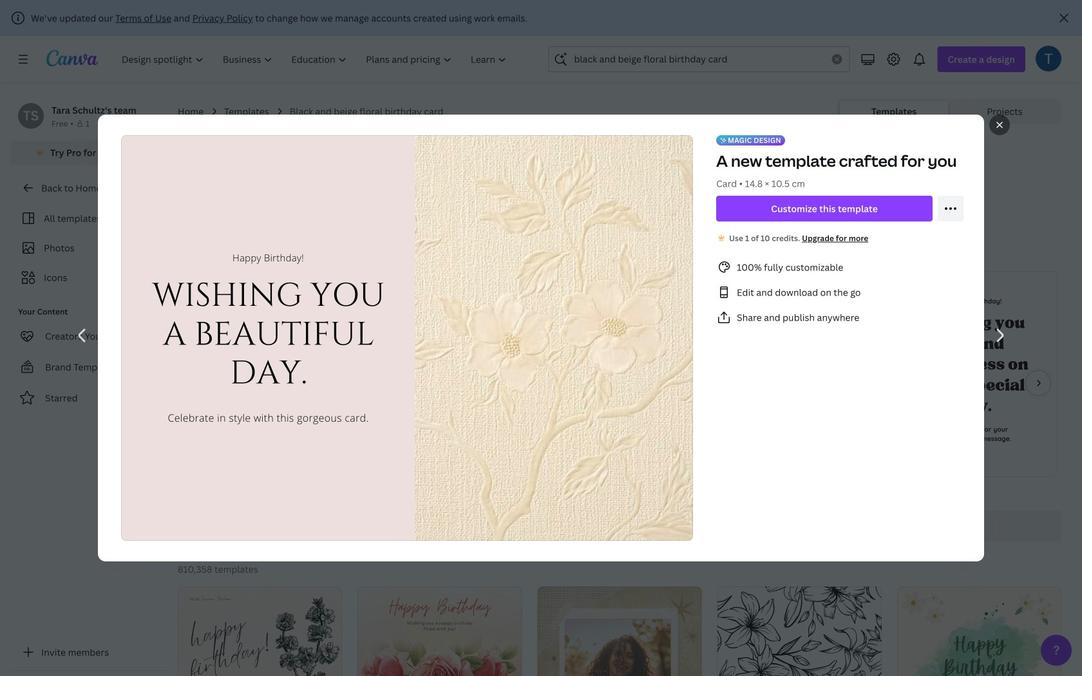 Task type: locate. For each thing, give the bounding box(es) containing it.
black and beige floral birthday card image
[[178, 587, 342, 677]]

black white floral birthday greetings card image
[[718, 587, 882, 677]]

list
[[717, 260, 964, 325]]

green and beige watercolor florar birthday card image
[[898, 587, 1062, 677]]

group
[[724, 236, 1058, 496], [178, 271, 467, 496], [472, 271, 762, 496]]

None search field
[[549, 46, 850, 72]]

tara schultz's team image
[[18, 103, 44, 129]]

top level navigation element
[[113, 46, 518, 72]]

pink and beige floral birthday card image
[[358, 587, 522, 677]]



Task type: describe. For each thing, give the bounding box(es) containing it.
beige and white floral scrapbook birthday card image
[[538, 587, 702, 677]]

tara schultz's team element
[[18, 103, 44, 129]]



Task type: vqa. For each thing, say whether or not it's contained in the screenshot.
search field
yes



